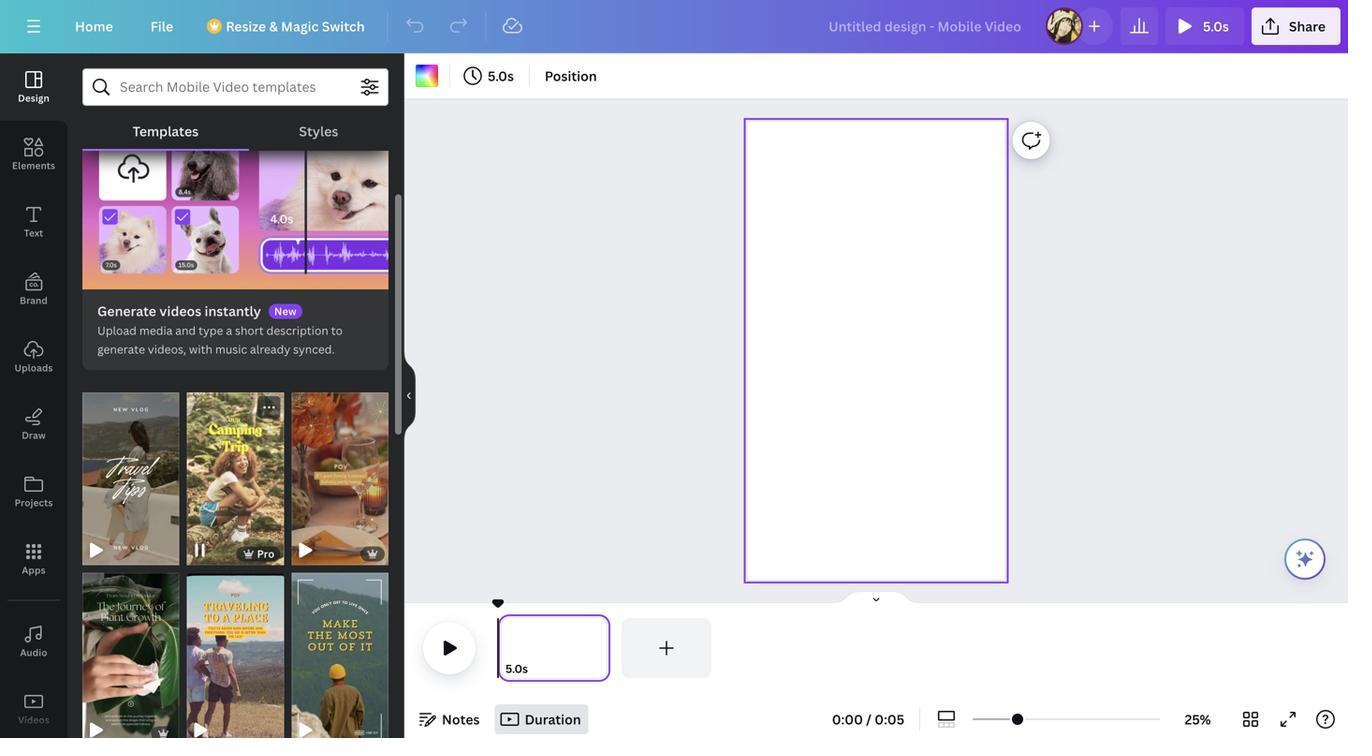 Task type: describe. For each thing, give the bounding box(es) containing it.
already
[[250, 341, 291, 357]]

uploads button
[[0, 323, 67, 391]]

1 vertical spatial 5.0s button
[[458, 61, 522, 91]]

type
[[199, 323, 223, 338]]

/
[[867, 710, 872, 728]]

hide image
[[404, 351, 416, 441]]

holiday tiktok video in gold white vintage jazz style group
[[292, 381, 389, 565]]

notes button
[[412, 704, 488, 734]]

videos
[[160, 302, 202, 320]]

switch
[[322, 17, 365, 35]]

notes
[[442, 710, 480, 728]]

apps
[[22, 564, 45, 577]]

5.0s inside main menu bar
[[1204, 17, 1230, 35]]

text button
[[0, 188, 67, 256]]

design
[[18, 92, 50, 104]]

a
[[226, 323, 232, 338]]

audio
[[20, 646, 47, 659]]

apps button
[[0, 525, 67, 593]]

and
[[175, 323, 196, 338]]

beige travel tips vlog promotion tiktok story group
[[82, 381, 180, 565]]

share
[[1290, 17, 1326, 35]]

projects button
[[0, 458, 67, 525]]

0:00
[[832, 710, 864, 728]]

elements
[[12, 159, 55, 172]]

draw
[[22, 429, 46, 442]]

instantly
[[205, 302, 261, 320]]

text
[[24, 227, 43, 239]]

2 vertical spatial 5.0s
[[506, 661, 528, 676]]

pro
[[257, 546, 275, 560]]

trimming, start edge slider
[[498, 618, 515, 678]]

styles button
[[249, 113, 389, 149]]

Page title text field
[[536, 659, 544, 678]]

file
[[151, 17, 173, 35]]

media
[[139, 323, 173, 338]]

resize & magic switch
[[226, 17, 365, 35]]

projects
[[15, 496, 53, 509]]

2 vertical spatial 5.0s button
[[506, 659, 528, 678]]

short
[[235, 323, 264, 338]]

description
[[267, 323, 329, 338]]

design button
[[0, 53, 67, 121]]

home link
[[60, 7, 128, 45]]

duration button
[[495, 704, 589, 734]]

trimming, end edge slider
[[594, 618, 611, 678]]

#ffffff image
[[416, 65, 438, 87]]

uploads
[[15, 362, 53, 374]]

templates button
[[82, 113, 249, 149]]

home
[[75, 17, 113, 35]]



Task type: locate. For each thing, give the bounding box(es) containing it.
Search Mobile Video templates search field
[[120, 69, 351, 105]]

travel tiktok video in yellow orange black vintage cinematica - dark style group
[[187, 561, 284, 738]]

draw button
[[0, 391, 67, 458]]

upload media and type a short description to generate videos, with music already synced.
[[97, 323, 343, 357]]

main menu bar
[[0, 0, 1349, 53]]

5.0s left position dropdown button
[[488, 67, 514, 85]]

green aesthetic plant growing tutorials tiktok story group
[[82, 561, 180, 738]]

music
[[215, 341, 247, 357]]

side panel tab list
[[0, 53, 67, 738]]

0:05
[[875, 710, 905, 728]]

elements button
[[0, 121, 67, 188]]

styles
[[299, 122, 338, 140]]

generate videos instantly
[[97, 302, 261, 320]]

generate
[[97, 302, 156, 320]]

with
[[189, 341, 213, 357]]

templates
[[133, 122, 199, 140]]

canva assistant image
[[1295, 548, 1317, 570]]

position button
[[538, 61, 605, 91]]

5.0s button left page title text field
[[506, 659, 528, 678]]

file button
[[136, 7, 188, 45]]

Design title text field
[[814, 7, 1039, 45]]

resize
[[226, 17, 266, 35]]

0 vertical spatial 5.0s button
[[1166, 7, 1245, 45]]

brand button
[[0, 256, 67, 323]]

5.0s button
[[1166, 7, 1245, 45], [458, 61, 522, 91], [506, 659, 528, 678]]

duration
[[525, 710, 581, 728]]

magic video example usage image
[[82, 117, 389, 289]]

brand
[[20, 294, 48, 307]]

to
[[331, 323, 343, 338]]

new
[[274, 304, 297, 318]]

videos button
[[0, 675, 67, 738]]

videos,
[[148, 341, 186, 357]]

generate
[[97, 341, 145, 357]]

videos
[[18, 714, 49, 726]]

hide pages image
[[832, 590, 922, 605]]

resize & magic switch button
[[196, 7, 380, 45]]

25% button
[[1168, 704, 1229, 734]]

5.0s left share dropdown button
[[1204, 17, 1230, 35]]

25%
[[1185, 710, 1212, 728]]

travel tiktok video in yellow white vintage cinematica - dark style group
[[292, 561, 389, 738]]

5.0s left page title text field
[[506, 661, 528, 676]]

&
[[269, 17, 278, 35]]

1 vertical spatial 5.0s
[[488, 67, 514, 85]]

upload
[[97, 323, 137, 338]]

audio button
[[0, 608, 67, 675]]

5.0s
[[1204, 17, 1230, 35], [488, 67, 514, 85], [506, 661, 528, 676]]

5.0s button left share dropdown button
[[1166, 7, 1245, 45]]

synced.
[[293, 341, 335, 357]]

5.0s button right #ffffff "image"
[[458, 61, 522, 91]]

magic
[[281, 17, 319, 35]]

0 vertical spatial 5.0s
[[1204, 17, 1230, 35]]

share button
[[1252, 7, 1341, 45]]

travel tiktok video in yellow vintage cinematica - light style group
[[187, 392, 284, 565]]

5.0s button inside main menu bar
[[1166, 7, 1245, 45]]

0:00 / 0:05
[[832, 710, 905, 728]]

position
[[545, 67, 597, 85]]



Task type: vqa. For each thing, say whether or not it's contained in the screenshot.
New
yes



